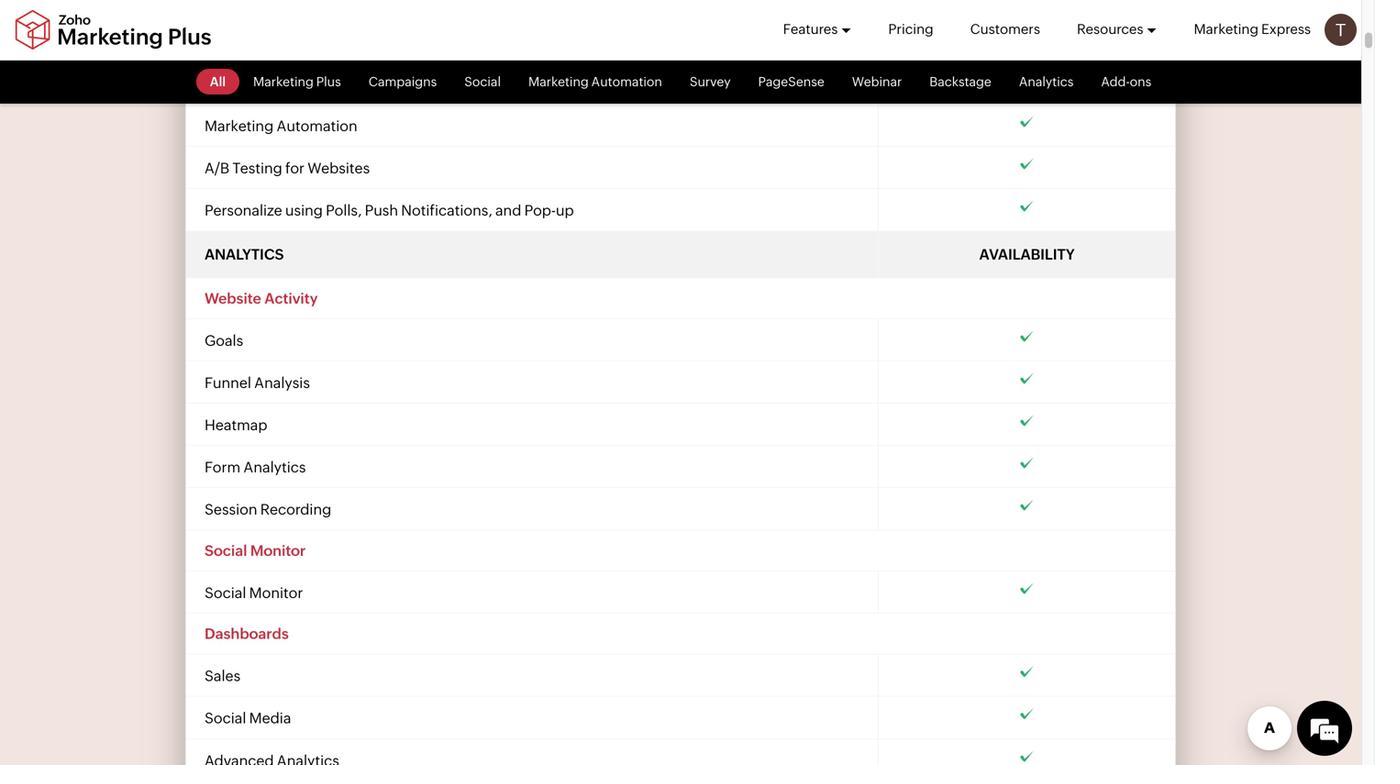 Task type: describe. For each thing, give the bounding box(es) containing it.
resources
[[1077, 21, 1144, 37]]

recording
[[260, 501, 331, 518]]

pagesense
[[758, 74, 825, 89]]

2 social monitor from the top
[[205, 584, 303, 601]]

marketing express link
[[1194, 0, 1311, 59]]

customers link
[[971, 0, 1041, 59]]

personalize using polls, push notifications, and pop-up
[[205, 202, 574, 219]]

resources link
[[1077, 0, 1158, 59]]

sms
[[205, 75, 236, 92]]

all
[[210, 74, 226, 89]]

funnel analysis
[[205, 374, 310, 391]]

form analytics
[[205, 459, 306, 476]]

testing
[[232, 160, 282, 177]]

pricing link
[[889, 0, 934, 59]]

0 vertical spatial analytics
[[1019, 74, 1074, 89]]

marketing automation
[[529, 74, 662, 89]]

and
[[495, 202, 522, 219]]

1 campaigns from the left
[[369, 74, 437, 89]]

express
[[1262, 21, 1311, 37]]

dashboards
[[205, 625, 289, 642]]

zoho marketingplus logo image
[[14, 10, 213, 50]]

marketing express
[[1194, 21, 1311, 37]]

using
[[285, 202, 323, 219]]

pricing
[[889, 21, 934, 37]]

personalize
[[205, 202, 282, 219]]

a/b
[[205, 160, 230, 177]]

heatmap
[[205, 417, 267, 434]]

for
[[285, 160, 305, 177]]

terry turtle image
[[1325, 14, 1357, 46]]

notifications,
[[401, 202, 492, 219]]

sales
[[205, 668, 241, 685]]

a/b testing for websites
[[205, 160, 370, 177]]

push
[[365, 202, 398, 219]]

1 vertical spatial monitor
[[249, 584, 303, 601]]

marketing for marketing automation
[[205, 117, 274, 134]]

websites
[[308, 160, 370, 177]]

add-
[[1101, 74, 1130, 89]]

goals
[[205, 332, 243, 349]]

webinar
[[852, 74, 902, 89]]

automation
[[277, 117, 358, 134]]



Task type: vqa. For each thing, say whether or not it's contained in the screenshot.
HOME
no



Task type: locate. For each thing, give the bounding box(es) containing it.
marketing automation
[[205, 117, 358, 134]]

marketing
[[1194, 21, 1259, 37], [205, 117, 274, 134]]

features
[[783, 21, 838, 37]]

1 vertical spatial social monitor
[[205, 584, 303, 601]]

features link
[[783, 0, 852, 59]]

analytics
[[205, 246, 284, 263]]

social media
[[205, 710, 291, 727]]

website
[[205, 290, 261, 307]]

ons
[[1130, 74, 1152, 89]]

1 social monitor from the top
[[205, 542, 306, 559]]

marketing inside "link"
[[1194, 21, 1259, 37]]

social monitor
[[205, 542, 306, 559], [205, 584, 303, 601]]

analytics
[[1019, 74, 1074, 89], [244, 459, 306, 476]]

events
[[205, 33, 250, 50]]

monitor up dashboards
[[249, 584, 303, 601]]

add-ons
[[1101, 74, 1152, 89]]

polls,
[[326, 202, 362, 219]]

analytics up 'session recording'
[[244, 459, 306, 476]]

availability
[[980, 246, 1075, 263]]

1 horizontal spatial campaigns
[[369, 74, 437, 89]]

media
[[249, 710, 291, 727]]

marketing left express
[[1194, 21, 1259, 37]]

pop-
[[525, 202, 556, 219]]

campaigns
[[369, 74, 437, 89], [239, 75, 317, 92]]

marketing up the testing
[[205, 117, 274, 134]]

1 horizontal spatial analytics
[[1019, 74, 1074, 89]]

monitor
[[250, 542, 306, 559], [249, 584, 303, 601]]

analytics down customers link
[[1019, 74, 1074, 89]]

backstage
[[930, 74, 992, 89]]

sms campaigns
[[205, 75, 317, 92]]

0 horizontal spatial analytics
[[244, 459, 306, 476]]

monitor down 'session recording'
[[250, 542, 306, 559]]

social monitor up dashboards
[[205, 584, 303, 601]]

up
[[556, 202, 574, 219]]

1 vertical spatial analytics
[[244, 459, 306, 476]]

0 horizontal spatial marketing
[[205, 117, 274, 134]]

form
[[205, 459, 241, 476]]

1 horizontal spatial marketing
[[1194, 21, 1259, 37]]

customers
[[971, 21, 1041, 37]]

marketing plus
[[253, 74, 341, 89]]

survey
[[690, 74, 731, 89]]

0 horizontal spatial campaigns
[[239, 75, 317, 92]]

analysis
[[254, 374, 310, 391]]

social
[[465, 74, 501, 89], [205, 542, 247, 559], [205, 584, 246, 601], [205, 710, 246, 727]]

website activity
[[205, 290, 318, 307]]

marketing for marketing express
[[1194, 21, 1259, 37]]

funnel
[[205, 374, 251, 391]]

session recording
[[205, 501, 331, 518]]

2 campaigns from the left
[[239, 75, 317, 92]]

session
[[205, 501, 257, 518]]

social monitor down 'session recording'
[[205, 542, 306, 559]]

activity
[[265, 290, 318, 307]]

0 vertical spatial monitor
[[250, 542, 306, 559]]

1 vertical spatial marketing
[[205, 117, 274, 134]]

0 vertical spatial marketing
[[1194, 21, 1259, 37]]

0 vertical spatial social monitor
[[205, 542, 306, 559]]



